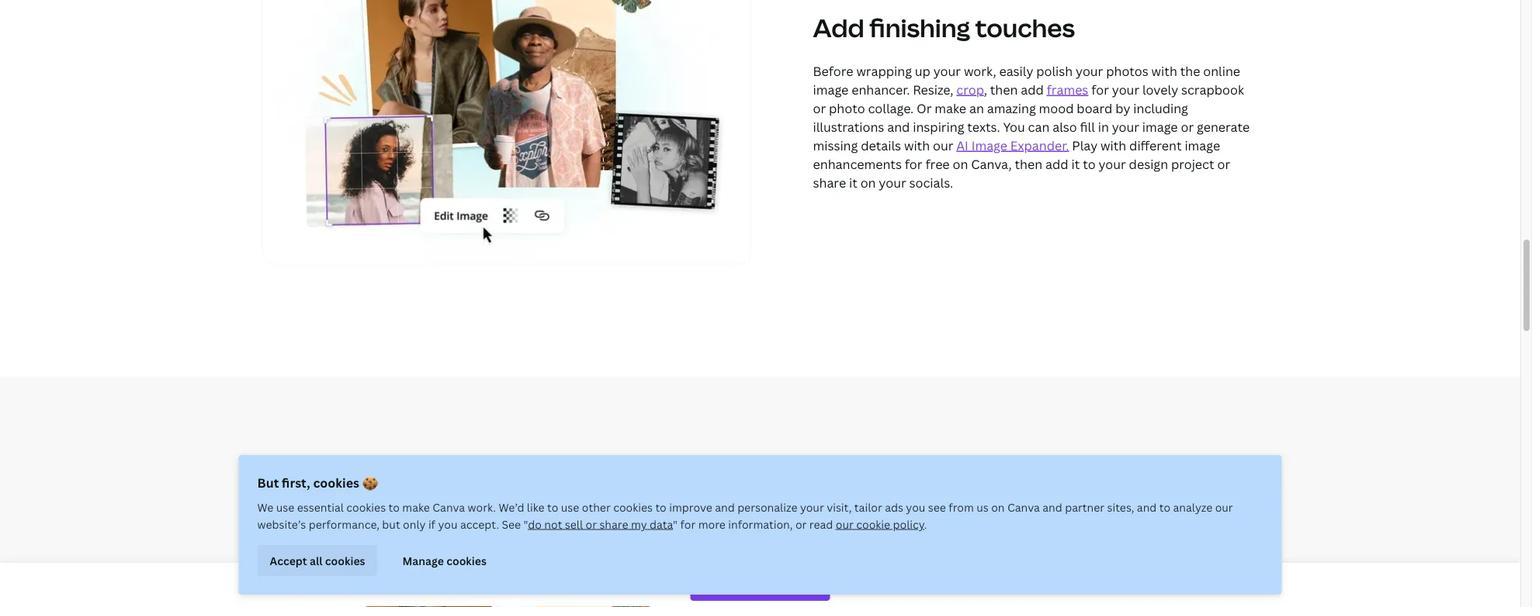 Task type: describe. For each thing, give the bounding box(es) containing it.
work.
[[468, 500, 496, 515]]

ai image expander. link
[[957, 137, 1069, 154]]

0 vertical spatial upload
[[832, 506, 888, 527]]

share inside play with different image enhancements for free on canva, then add it to your design project or share it on your socials.
[[813, 174, 846, 191]]

texts.
[[967, 118, 1000, 135]]

policy
[[893, 517, 924, 532]]

the inside open canva. choose a template or start a new design project from scratch. upload and drag and drop your image onto the layout. you can also use photos from our stock library.
[[1142, 555, 1162, 571]]

personalize
[[737, 500, 797, 515]]

photos inside before wrapping up your work, easily polish your photos with the online image enhancer. resize,
[[1106, 62, 1149, 79]]

accept all cookies
[[270, 554, 365, 568]]

socials.
[[909, 174, 953, 191]]

manage cookies
[[402, 554, 487, 568]]

more
[[698, 517, 726, 532]]

image
[[972, 137, 1007, 154]]

image enhancer feature card 3 image
[[262, 0, 751, 265]]

choose
[[911, 536, 956, 553]]

a for photo
[[1015, 450, 1030, 483]]

with inside play with different image enhancements for free on canva, then add it to your design project or share it on your socials.
[[1101, 137, 1126, 154]]

see
[[928, 500, 946, 515]]

enhancer.
[[852, 81, 910, 98]]

play
[[1072, 137, 1098, 154]]

crop
[[957, 81, 984, 98]]

frames link
[[1047, 81, 1088, 98]]

1 canva from the left
[[433, 500, 465, 515]]

cookies up my
[[613, 500, 653, 515]]

your inside open canva. choose a template or start a new design project from scratch. upload and drag and drop your image onto the layout. you can also use photos from our stock library.
[[1042, 555, 1069, 571]]

image inside for your lovely scrapbook or photo collage. or make an amazing mood board by including illustrations and inspiring texts. you can also fill in your image or generate missing details with our
[[1142, 118, 1178, 135]]

2 vertical spatial for
[[680, 517, 696, 532]]

photos inside open canva. choose a template or start a new design project from scratch. upload and drag and drop your image onto the layout. you can also use photos from our stock library.
[[883, 573, 925, 590]]

upload your image
[[832, 506, 976, 527]]

0 horizontal spatial use
[[276, 500, 294, 515]]

0 horizontal spatial you
[[438, 517, 458, 532]]

finishing
[[870, 10, 970, 44]]

play with different image enhancements for free on canva, then add it to your design project or share it on your socials.
[[813, 137, 1230, 191]]

easily
[[999, 62, 1033, 79]]

polish
[[1036, 62, 1073, 79]]

crop , then add frames
[[957, 81, 1088, 98]]

add
[[813, 10, 865, 44]]

1 horizontal spatial photo
[[1035, 450, 1110, 483]]

1 vertical spatial it
[[849, 174, 858, 191]]

generate
[[1197, 118, 1250, 135]]

like
[[527, 500, 545, 515]]

your down by
[[1112, 118, 1139, 135]]

and left partner
[[1043, 500, 1062, 515]]

up
[[915, 62, 931, 79]]

you inside open canva. choose a template or start a new design project from scratch. upload and drag and drop your image onto the layout. you can also use photos from our stock library.
[[1209, 555, 1231, 571]]

analyze
[[1173, 500, 1213, 515]]

we
[[257, 500, 274, 515]]

2 canva from the left
[[1007, 500, 1040, 515]]

and down the template
[[985, 555, 1007, 571]]

to up but
[[389, 500, 400, 515]]

but
[[382, 517, 400, 532]]

how
[[813, 450, 868, 483]]

ai
[[957, 137, 969, 154]]

how to enhance a photo image
[[323, 510, 690, 608]]

to inside play with different image enhancements for free on canva, then add it to your design project or share it on your socials.
[[1083, 156, 1096, 172]]

project inside play with different image enhancements for free on canva, then add it to your design project or share it on your socials.
[[1171, 156, 1214, 172]]

1 horizontal spatial use
[[561, 500, 579, 515]]

design inside play with different image enhancements for free on canva, then add it to your design project or share it on your socials.
[[1129, 156, 1168, 172]]

upload inside open canva. choose a template or start a new design project from scratch. upload and drag and drop your image onto the layout. you can also use photos from our stock library.
[[883, 555, 926, 571]]

online
[[1203, 62, 1240, 79]]

sites,
[[1107, 500, 1134, 515]]

design inside open canva. choose a template or start a new design project from scratch. upload and drag and drop your image onto the layout. you can also use photos from our stock library.
[[1112, 536, 1151, 553]]

and inside for your lovely scrapbook or photo collage. or make an amazing mood board by including illustrations and inspiring texts. you can also fill in your image or generate missing details with our
[[887, 118, 910, 135]]

our down visit, on the right bottom of the page
[[836, 517, 854, 532]]

enhancements
[[813, 156, 902, 172]]

do
[[528, 517, 542, 532]]

accept all cookies button
[[257, 546, 378, 577]]

an
[[969, 100, 984, 116]]

accept
[[270, 554, 307, 568]]

or
[[917, 100, 932, 116]]

collage.
[[868, 100, 914, 116]]

only
[[403, 517, 426, 532]]

cookies up essential
[[313, 475, 359, 492]]

accept.
[[460, 517, 499, 532]]

then inside play with different image enhancements for free on canva, then add it to your design project or share it on your socials.
[[1015, 156, 1043, 172]]

to up data
[[655, 500, 667, 515]]

2 " from the left
[[673, 517, 678, 532]]

upload your image button
[[832, 506, 1259, 527]]

amazing
[[987, 100, 1036, 116]]

to right like
[[547, 500, 558, 515]]

your up frames link
[[1076, 62, 1103, 79]]

or inside play with different image enhancements for free on canva, then add it to your design project or share it on your socials.
[[1217, 156, 1230, 172]]

open canva. choose a template or start a new design project from scratch. upload and drag and drop your image onto the layout. you can also use photos from our stock library.
[[832, 536, 1256, 590]]

0 horizontal spatial on
[[861, 174, 876, 191]]

you inside for your lovely scrapbook or photo collage. or make an amazing mood board by including illustrations and inspiring texts. you can also fill in your image or generate missing details with our
[[1003, 118, 1025, 135]]

do not sell or share my data " for more information, or read our cookie policy .
[[528, 517, 927, 532]]

with inside for your lovely scrapbook or photo collage. or make an amazing mood board by including illustrations and inspiring texts. you can also fill in your image or generate missing details with our
[[904, 137, 930, 154]]

our inside open canva. choose a template or start a new design project from scratch. upload and drag and drop your image onto the layout. you can also use photos from our stock library.
[[960, 573, 981, 590]]

improve
[[669, 500, 712, 515]]

scratch.
[[832, 555, 880, 571]]

manage cookies button
[[390, 546, 499, 577]]

cookies down 🍪
[[346, 500, 386, 515]]

can inside for your lovely scrapbook or photo collage. or make an amazing mood board by including illustrations and inspiring texts. you can also fill in your image or generate missing details with our
[[1028, 118, 1050, 135]]

to left analyze on the right of the page
[[1159, 500, 1171, 515]]

resize,
[[913, 81, 954, 98]]

.
[[924, 517, 927, 532]]

visit,
[[827, 500, 852, 515]]

lovely
[[1143, 81, 1178, 98]]

for inside play with different image enhancements for free on canva, then add it to your design project or share it on your socials.
[[905, 156, 923, 172]]

but
[[257, 475, 279, 492]]

read
[[809, 517, 833, 532]]

in
[[1098, 118, 1109, 135]]

2 horizontal spatial a
[[1074, 536, 1081, 553]]

your up by
[[1112, 81, 1140, 98]]

image inside before wrapping up your work, easily polish your photos with the online image enhancer. resize,
[[813, 81, 849, 98]]

2 vertical spatial from
[[928, 573, 957, 590]]

not
[[544, 517, 562, 532]]

do not sell or share my data link
[[528, 517, 673, 532]]

library.
[[1019, 573, 1061, 590]]

fill
[[1080, 118, 1095, 135]]

data
[[650, 517, 673, 532]]

how to enhance a photo
[[813, 450, 1110, 483]]

canva,
[[971, 156, 1012, 172]]

different
[[1129, 137, 1182, 154]]

our inside we use essential cookies to make canva work. we'd like to use other cookies to improve and personalize your visit, tailor ads you see from us on canva and partner sites, and to analyze our website's performance, but only if you accept. see "
[[1215, 500, 1233, 515]]

partner
[[1065, 500, 1105, 515]]

make inside for your lovely scrapbook or photo collage. or make an amazing mood board by including illustrations and inspiring texts. you can also fill in your image or generate missing details with our
[[935, 100, 966, 116]]

cookie
[[856, 517, 890, 532]]



Task type: vqa. For each thing, say whether or not it's contained in the screenshot.
bottommost also
yes



Task type: locate. For each thing, give the bounding box(es) containing it.
a left new at bottom
[[1074, 536, 1081, 553]]

canva right us
[[1007, 500, 1040, 515]]

1 vertical spatial from
[[1200, 536, 1229, 553]]

for left free
[[905, 156, 923, 172]]

0 horizontal spatial can
[[1028, 118, 1050, 135]]

your inside we use essential cookies to make canva work. we'd like to use other cookies to improve and personalize your visit, tailor ads you see from us on canva and partner sites, and to analyze our website's performance, but only if you accept. see "
[[800, 500, 824, 515]]

your left see
[[891, 506, 927, 527]]

image down including
[[1142, 118, 1178, 135]]

share
[[813, 174, 846, 191], [600, 517, 628, 532]]

stock
[[984, 573, 1016, 590]]

new
[[1084, 536, 1109, 553]]

illustrations
[[813, 118, 884, 135]]

for inside for your lovely scrapbook or photo collage. or make an amazing mood board by including illustrations and inspiring texts. you can also fill in your image or generate missing details with our
[[1091, 81, 1109, 98]]

with
[[1152, 62, 1177, 79], [904, 137, 930, 154], [1101, 137, 1126, 154]]

add inside play with different image enhancements for free on canva, then add it to your design project or share it on your socials.
[[1046, 156, 1069, 172]]

you right layout.
[[1209, 555, 1231, 571]]

0 vertical spatial share
[[813, 174, 846, 191]]

can up expander.
[[1028, 118, 1050, 135]]

and up do not sell or share my data " for more information, or read our cookie policy .
[[715, 500, 735, 515]]

start
[[1042, 536, 1071, 553]]

also inside for your lovely scrapbook or photo collage. or make an amazing mood board by including illustrations and inspiring texts. you can also fill in your image or generate missing details with our
[[1053, 118, 1077, 135]]

1 horizontal spatial add
[[1046, 156, 1069, 172]]

design down 'different'
[[1129, 156, 1168, 172]]

ai image expander.
[[957, 137, 1069, 154]]

1 horizontal spatial for
[[905, 156, 923, 172]]

it down play
[[1071, 156, 1080, 172]]

0 horizontal spatial photo
[[829, 100, 865, 116]]

from down drag in the right of the page
[[928, 573, 957, 590]]

can right layout.
[[1234, 555, 1256, 571]]

the inside before wrapping up your work, easily polish your photos with the online image enhancer. resize,
[[1180, 62, 1200, 79]]

use up sell
[[561, 500, 579, 515]]

open
[[832, 536, 864, 553]]

0 vertical spatial from
[[949, 500, 974, 515]]

to up ads
[[873, 450, 901, 483]]

and
[[887, 118, 910, 135], [715, 500, 735, 515], [1043, 500, 1062, 515], [1137, 500, 1157, 515], [929, 555, 952, 571], [985, 555, 1007, 571]]

1 vertical spatial on
[[861, 174, 876, 191]]

1 vertical spatial design
[[1112, 536, 1151, 553]]

us
[[977, 500, 989, 515]]

1 vertical spatial make
[[402, 500, 430, 515]]

0 horizontal spatial add
[[1021, 81, 1044, 98]]

from up layout.
[[1200, 536, 1229, 553]]

0 horizontal spatial "
[[524, 517, 528, 532]]

1 horizontal spatial you
[[906, 500, 926, 515]]

on down enhancements
[[861, 174, 876, 191]]

2 horizontal spatial on
[[991, 500, 1005, 515]]

use up website's
[[276, 500, 294, 515]]

first,
[[282, 475, 310, 492]]

cookies inside button
[[446, 554, 487, 568]]

0 vertical spatial also
[[1053, 118, 1077, 135]]

the up scrapbook
[[1180, 62, 1200, 79]]

0 horizontal spatial it
[[849, 174, 858, 191]]

before
[[813, 62, 853, 79]]

project inside open canva. choose a template or start a new design project from scratch. upload and drag and drop your image onto the layout. you can also use photos from our stock library.
[[1154, 536, 1197, 553]]

drop
[[1010, 555, 1039, 571]]

template
[[969, 536, 1023, 553]]

layout.
[[1165, 555, 1206, 571]]

mood
[[1039, 100, 1074, 116]]

project
[[1171, 156, 1214, 172], [1154, 536, 1197, 553]]

1 horizontal spatial a
[[1015, 450, 1030, 483]]

0 vertical spatial then
[[990, 81, 1018, 98]]

1 vertical spatial you
[[438, 517, 458, 532]]

0 horizontal spatial with
[[904, 137, 930, 154]]

1 horizontal spatial share
[[813, 174, 846, 191]]

2 vertical spatial on
[[991, 500, 1005, 515]]

1 vertical spatial photos
[[883, 573, 925, 590]]

share down the other
[[600, 517, 628, 532]]

photos down the canva.
[[883, 573, 925, 590]]

make up the only
[[402, 500, 430, 515]]

0 vertical spatial on
[[953, 156, 968, 172]]

also down scratch.
[[832, 573, 856, 590]]

before wrapping up your work, easily polish your photos with the online image enhancer. resize,
[[813, 62, 1240, 98]]

also down mood
[[1053, 118, 1077, 135]]

0 vertical spatial the
[[1180, 62, 1200, 79]]

" right see at the left
[[524, 517, 528, 532]]

photo up the illustrations
[[829, 100, 865, 116]]

0 vertical spatial photo
[[829, 100, 865, 116]]

0 vertical spatial make
[[935, 100, 966, 116]]

can inside open canva. choose a template or start a new design project from scratch. upload and drag and drop your image onto the layout. you can also use photos from our stock library.
[[1234, 555, 1256, 571]]

wrapping
[[856, 62, 912, 79]]

1 vertical spatial can
[[1234, 555, 1256, 571]]

your up resize,
[[934, 62, 961, 79]]

or inside open canva. choose a template or start a new design project from scratch. upload and drag and drop your image onto the layout. you can also use photos from our stock library.
[[1026, 536, 1039, 553]]

upload up open
[[832, 506, 888, 527]]

add down expander.
[[1046, 156, 1069, 172]]

0 horizontal spatial canva
[[433, 500, 465, 515]]

photos up by
[[1106, 62, 1149, 79]]

cookies right "all"
[[325, 554, 365, 568]]

0 horizontal spatial also
[[832, 573, 856, 590]]

image
[[813, 81, 849, 98], [1142, 118, 1178, 135], [1185, 137, 1220, 154], [930, 506, 976, 527], [1072, 555, 1108, 571]]

upload
[[832, 506, 888, 527], [883, 555, 926, 571]]

you up policy
[[906, 500, 926, 515]]

we use essential cookies to make canva work. we'd like to use other cookies to improve and personalize your visit, tailor ads you see from us on canva and partner sites, and to analyze our website's performance, but only if you accept. see "
[[257, 500, 1233, 532]]

image down before
[[813, 81, 849, 98]]

the
[[1180, 62, 1200, 79], [1142, 555, 1162, 571]]

missing
[[813, 137, 858, 154]]

1 vertical spatial upload
[[883, 555, 926, 571]]

0 horizontal spatial photos
[[883, 573, 925, 590]]

1 horizontal spatial you
[[1209, 555, 1231, 571]]

our
[[933, 137, 954, 154], [1215, 500, 1233, 515], [836, 517, 854, 532], [960, 573, 981, 590]]

2 horizontal spatial for
[[1091, 81, 1109, 98]]

1 horizontal spatial "
[[673, 517, 678, 532]]

use
[[276, 500, 294, 515], [561, 500, 579, 515], [859, 573, 880, 590]]

information,
[[728, 517, 793, 532]]

you up ai image expander.
[[1003, 118, 1025, 135]]

if
[[428, 517, 435, 532]]

but first, cookies 🍪
[[257, 475, 375, 492]]

with up lovely
[[1152, 62, 1177, 79]]

from
[[949, 500, 974, 515], [1200, 536, 1229, 553], [928, 573, 957, 590]]

our down inspiring
[[933, 137, 954, 154]]

1 horizontal spatial canva
[[1007, 500, 1040, 515]]

or left read
[[796, 517, 807, 532]]

enhance
[[906, 450, 1010, 483]]

tailor
[[854, 500, 882, 515]]

1 vertical spatial the
[[1142, 555, 1162, 571]]

make inside we use essential cookies to make canva work. we'd like to use other cookies to improve and personalize your visit, tailor ads you see from us on canva and partner sites, and to analyze our website's performance, but only if you accept. see "
[[402, 500, 430, 515]]

or down including
[[1181, 118, 1194, 135]]

or
[[813, 100, 826, 116], [1181, 118, 1194, 135], [1217, 156, 1230, 172], [586, 517, 597, 532], [796, 517, 807, 532], [1026, 536, 1039, 553]]

a up drag in the right of the page
[[959, 536, 966, 553]]

from inside we use essential cookies to make canva work. we'd like to use other cookies to improve and personalize your visit, tailor ads you see from us on canva and partner sites, and to analyze our website's performance, but only if you accept. see "
[[949, 500, 974, 515]]

your
[[934, 62, 961, 79], [1076, 62, 1103, 79], [1112, 81, 1140, 98], [1112, 118, 1139, 135], [1099, 156, 1126, 172], [879, 174, 906, 191], [800, 500, 824, 515], [891, 506, 927, 527], [1042, 555, 1069, 571]]

1 horizontal spatial also
[[1053, 118, 1077, 135]]

1 vertical spatial also
[[832, 573, 856, 590]]

photo inside for your lovely scrapbook or photo collage. or make an amazing mood board by including illustrations and inspiring texts. you can also fill in your image or generate missing details with our
[[829, 100, 865, 116]]

for your lovely scrapbook or photo collage. or make an amazing mood board by including illustrations and inspiring texts. you can also fill in your image or generate missing details with our
[[813, 81, 1250, 154]]

drag
[[955, 555, 982, 571]]

or down generate
[[1217, 156, 1230, 172]]

on right us
[[991, 500, 1005, 515]]

details
[[861, 137, 901, 154]]

a for template
[[959, 536, 966, 553]]

image down new at bottom
[[1072, 555, 1108, 571]]

" down improve
[[673, 517, 678, 532]]

from left us
[[949, 500, 974, 515]]

1 horizontal spatial on
[[953, 156, 968, 172]]

project up layout.
[[1154, 536, 1197, 553]]

our inside for your lovely scrapbook or photo collage. or make an amazing mood board by including illustrations and inspiring texts. you can also fill in your image or generate missing details with our
[[933, 137, 954, 154]]

1 horizontal spatial can
[[1234, 555, 1256, 571]]

image right .
[[930, 506, 976, 527]]

with up free
[[904, 137, 930, 154]]

canva
[[433, 500, 465, 515], [1007, 500, 1040, 515]]

"
[[524, 517, 528, 532], [673, 517, 678, 532]]

ads
[[885, 500, 903, 515]]

0 vertical spatial photos
[[1106, 62, 1149, 79]]

share down enhancements
[[813, 174, 846, 191]]

0 horizontal spatial the
[[1142, 555, 1162, 571]]

to down play
[[1083, 156, 1096, 172]]

my
[[631, 517, 647, 532]]

0 vertical spatial it
[[1071, 156, 1080, 172]]

by
[[1116, 100, 1130, 116]]

work,
[[964, 62, 996, 79]]

your left 'socials.'
[[879, 174, 906, 191]]

make up inspiring
[[935, 100, 966, 116]]

sell
[[565, 517, 583, 532]]

your up read
[[800, 500, 824, 515]]

project down 'different'
[[1171, 156, 1214, 172]]

canva up the if
[[433, 500, 465, 515]]

0 horizontal spatial a
[[959, 536, 966, 553]]

free
[[926, 156, 950, 172]]

our right analyze on the right of the page
[[1215, 500, 1233, 515]]

add down easily
[[1021, 81, 1044, 98]]

2 horizontal spatial with
[[1152, 62, 1177, 79]]

on inside we use essential cookies to make canva work. we'd like to use other cookies to improve and personalize your visit, tailor ads you see from us on canva and partner sites, and to analyze our website's performance, but only if you accept. see "
[[991, 500, 1005, 515]]

or up drop
[[1026, 536, 1039, 553]]

add finishing touches
[[813, 10, 1075, 44]]

for down improve
[[680, 517, 696, 532]]

1 horizontal spatial with
[[1101, 137, 1126, 154]]

1 vertical spatial for
[[905, 156, 923, 172]]

your down start
[[1042, 555, 1069, 571]]

0 vertical spatial design
[[1129, 156, 1168, 172]]

inspiring
[[913, 118, 964, 135]]

touches
[[975, 10, 1075, 44]]

0 vertical spatial can
[[1028, 118, 1050, 135]]

cookies down accept.
[[446, 554, 487, 568]]

0 horizontal spatial for
[[680, 517, 696, 532]]

we'd
[[499, 500, 524, 515]]

image down generate
[[1185, 137, 1220, 154]]

1 horizontal spatial photos
[[1106, 62, 1149, 79]]

or right sell
[[586, 517, 597, 532]]

also inside open canva. choose a template or start a new design project from scratch. upload and drag and drop your image onto the layout. you can also use photos from our stock library.
[[832, 573, 856, 590]]

0 vertical spatial you
[[1003, 118, 1025, 135]]

and down choose
[[929, 555, 952, 571]]

add
[[1021, 81, 1044, 98], [1046, 156, 1069, 172]]

website's
[[257, 517, 306, 532]]

photos
[[1106, 62, 1149, 79], [883, 573, 925, 590]]

1 vertical spatial photo
[[1035, 450, 1110, 483]]

image inside play with different image enhancements for free on canva, then add it to your design project or share it on your socials.
[[1185, 137, 1220, 154]]

1 horizontal spatial it
[[1071, 156, 1080, 172]]

" inside we use essential cookies to make canva work. we'd like to use other cookies to improve and personalize your visit, tailor ads you see from us on canva and partner sites, and to analyze our website's performance, but only if you accept. see "
[[524, 517, 528, 532]]

then
[[990, 81, 1018, 98], [1015, 156, 1043, 172]]

1 vertical spatial share
[[600, 517, 628, 532]]

cookies inside 'button'
[[325, 554, 365, 568]]

including
[[1133, 100, 1188, 116]]

frames
[[1047, 81, 1088, 98]]

performance,
[[309, 517, 379, 532]]

board
[[1077, 100, 1113, 116]]

1 vertical spatial you
[[1209, 555, 1231, 571]]

our down drag in the right of the page
[[960, 573, 981, 590]]

1 " from the left
[[524, 517, 528, 532]]

manage
[[402, 554, 444, 568]]

on down ai
[[953, 156, 968, 172]]

0 vertical spatial project
[[1171, 156, 1214, 172]]

0 horizontal spatial make
[[402, 500, 430, 515]]

for up board
[[1091, 81, 1109, 98]]

0 vertical spatial you
[[906, 500, 926, 515]]

with down in
[[1101, 137, 1126, 154]]

for
[[1091, 81, 1109, 98], [905, 156, 923, 172], [680, 517, 696, 532]]

2 horizontal spatial use
[[859, 573, 880, 590]]

you right the if
[[438, 517, 458, 532]]

,
[[984, 81, 987, 98]]

your down in
[[1099, 156, 1126, 172]]

or up the illustrations
[[813, 100, 826, 116]]

upload down the canva.
[[883, 555, 926, 571]]

1 vertical spatial then
[[1015, 156, 1043, 172]]

and down 'collage.'
[[887, 118, 910, 135]]

the right onto
[[1142, 555, 1162, 571]]

🍪
[[362, 475, 375, 492]]

all
[[310, 554, 322, 568]]

0 horizontal spatial you
[[1003, 118, 1025, 135]]

and right the sites,
[[1137, 500, 1157, 515]]

use down scratch.
[[859, 573, 880, 590]]

1 vertical spatial add
[[1046, 156, 1069, 172]]

use inside open canva. choose a template or start a new design project from scratch. upload and drag and drop your image onto the layout. you can also use photos from our stock library.
[[859, 573, 880, 590]]

0 vertical spatial add
[[1021, 81, 1044, 98]]

1 horizontal spatial make
[[935, 100, 966, 116]]

design up onto
[[1112, 536, 1151, 553]]

image inside open canva. choose a template or start a new design project from scratch. upload and drag and drop your image onto the layout. you can also use photos from our stock library.
[[1072, 555, 1108, 571]]

1 vertical spatial project
[[1154, 536, 1197, 553]]

photo up partner
[[1035, 450, 1110, 483]]

1 horizontal spatial the
[[1180, 62, 1200, 79]]

canva.
[[867, 536, 908, 553]]

then right ,
[[990, 81, 1018, 98]]

then down expander.
[[1015, 156, 1043, 172]]

a up upload your image dropdown button
[[1015, 450, 1030, 483]]

it down enhancements
[[849, 174, 858, 191]]

with inside before wrapping up your work, easily polish your photos with the online image enhancer. resize,
[[1152, 62, 1177, 79]]

design
[[1129, 156, 1168, 172], [1112, 536, 1151, 553]]

0 horizontal spatial share
[[600, 517, 628, 532]]

onto
[[1111, 555, 1139, 571]]

0 vertical spatial for
[[1091, 81, 1109, 98]]



